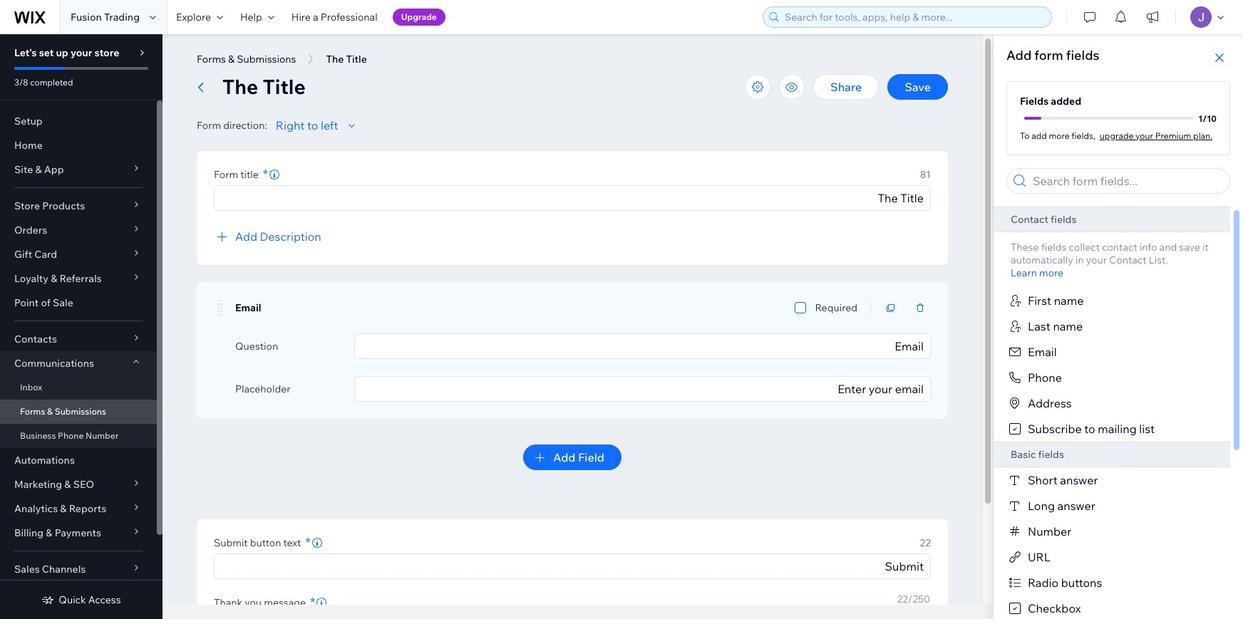 Task type: describe. For each thing, give the bounding box(es) containing it.
inbox
[[20, 382, 42, 393]]

products
[[42, 200, 85, 213]]

question
[[235, 340, 278, 353]]

1 vertical spatial email
[[1028, 345, 1057, 359]]

set
[[39, 46, 54, 59]]

add for add field
[[553, 451, 576, 465]]

communications
[[14, 357, 94, 370]]

fields for these
[[1042, 241, 1067, 254]]

it
[[1203, 241, 1209, 254]]

basic
[[1011, 449, 1036, 461]]

add field
[[553, 451, 605, 465]]

billing
[[14, 527, 44, 540]]

the title inside button
[[326, 53, 367, 66]]

billing & payments
[[14, 527, 101, 540]]

sales channels
[[14, 563, 86, 576]]

share button
[[814, 74, 879, 100]]

upgrade
[[1100, 130, 1134, 141]]

the inside button
[[326, 53, 344, 66]]

name for first name
[[1054, 294, 1084, 308]]

checkbox
[[1028, 602, 1081, 616]]

form title *
[[214, 166, 268, 183]]

& for forms & submissions button at the left top of the page
[[228, 53, 235, 66]]

10
[[1207, 113, 1217, 124]]

fields
[[1020, 95, 1049, 108]]

collect
[[1069, 241, 1100, 254]]

form
[[1035, 47, 1064, 63]]

form for form direction:
[[197, 119, 221, 132]]

business phone number link
[[0, 424, 157, 449]]

your inside these fields collect contact info and save it automatically in your contact list. learn more
[[1087, 254, 1107, 267]]

completed
[[30, 77, 73, 88]]

your inside sidebar element
[[71, 46, 92, 59]]

description
[[260, 230, 321, 244]]

to
[[1020, 130, 1030, 141]]

automations
[[14, 454, 75, 467]]

last name
[[1028, 319, 1083, 334]]

0 vertical spatial more
[[1049, 130, 1070, 141]]

& for marketing & seo dropdown button
[[64, 478, 71, 491]]

save
[[905, 80, 931, 94]]

fields for basic
[[1039, 449, 1065, 461]]

store
[[14, 200, 40, 213]]

loyalty & referrals button
[[0, 267, 157, 291]]

subscribe to mailing list
[[1028, 422, 1155, 436]]

fields right form in the top of the page
[[1067, 47, 1100, 63]]

buttons
[[1062, 576, 1103, 590]]

Search for tools, apps, help & more... field
[[781, 7, 1048, 27]]

forms & submissions button
[[190, 48, 303, 70]]

22 / 250
[[898, 593, 931, 606]]

contact
[[1103, 241, 1138, 254]]

0 horizontal spatial title
[[263, 74, 306, 99]]

right to left button
[[276, 117, 360, 134]]

& for forms & submissions link
[[47, 406, 53, 417]]

left
[[321, 118, 338, 133]]

gift card
[[14, 248, 57, 261]]

upgrade
[[401, 11, 437, 22]]

* for submit button text *
[[306, 535, 311, 551]]

analytics & reports button
[[0, 497, 157, 521]]

a
[[313, 11, 319, 24]]

loyalty
[[14, 272, 48, 285]]

title
[[240, 168, 259, 181]]

& for the site & app popup button
[[35, 163, 42, 176]]

hire a professional link
[[283, 0, 386, 34]]

referrals
[[60, 272, 102, 285]]

automatically
[[1011, 254, 1074, 267]]

submissions for forms & submissions link
[[55, 406, 106, 417]]

let's set up your store
[[14, 46, 119, 59]]

& for analytics & reports popup button
[[60, 503, 67, 516]]

required
[[815, 302, 858, 314]]

communications button
[[0, 352, 157, 376]]

title inside button
[[346, 53, 367, 66]]

let's
[[14, 46, 37, 59]]

share
[[831, 80, 862, 94]]

submissions for forms & submissions button at the left top of the page
[[237, 53, 296, 66]]

home link
[[0, 133, 157, 158]]

fusion
[[71, 11, 102, 24]]

& for loyalty & referrals dropdown button at the left
[[51, 272, 57, 285]]

setup link
[[0, 109, 157, 133]]

analytics
[[14, 503, 58, 516]]

more inside these fields collect contact info and save it automatically in your contact list. learn more
[[1040, 267, 1064, 280]]

billing & payments button
[[0, 521, 157, 546]]

0 vertical spatial *
[[263, 166, 268, 183]]

long
[[1028, 499, 1055, 513]]

forms & submissions link
[[0, 400, 157, 424]]

right
[[276, 118, 305, 133]]

store
[[94, 46, 119, 59]]

upgrade button
[[393, 9, 446, 26]]

save button
[[888, 74, 948, 100]]

button
[[250, 537, 281, 550]]

basic fields
[[1011, 449, 1065, 461]]

you
[[245, 597, 262, 610]]

url
[[1028, 551, 1051, 565]]

22 for 22 / 250
[[898, 593, 908, 606]]

answer for short answer
[[1061, 473, 1099, 488]]

reports
[[69, 503, 106, 516]]

home
[[14, 139, 43, 152]]

card
[[34, 248, 57, 261]]

to add more fields, upgrade your premium plan.
[[1020, 130, 1213, 141]]

premium
[[1156, 130, 1192, 141]]

save
[[1180, 241, 1201, 254]]

add
[[1032, 130, 1047, 141]]

quick access
[[59, 594, 121, 607]]

point of sale link
[[0, 291, 157, 315]]

3/8
[[14, 77, 28, 88]]

sidebar element
[[0, 34, 163, 620]]

site
[[14, 163, 33, 176]]

250
[[913, 593, 931, 606]]

list.
[[1149, 254, 1169, 267]]

point
[[14, 297, 39, 309]]

trading
[[104, 11, 140, 24]]

loyalty & referrals
[[14, 272, 102, 285]]

business phone number
[[20, 431, 119, 441]]

number inside "link"
[[86, 431, 119, 441]]

last
[[1028, 319, 1051, 334]]

app
[[44, 163, 64, 176]]



Task type: vqa. For each thing, say whether or not it's contained in the screenshot.
With a plan Clients buy a membership or package to book sessions with
no



Task type: locate. For each thing, give the bounding box(es) containing it.
submit
[[214, 537, 248, 550]]

forms down "inbox"
[[20, 406, 45, 417]]

22 left 250
[[898, 593, 908, 606]]

0 vertical spatial your
[[71, 46, 92, 59]]

0 vertical spatial contact
[[1011, 213, 1049, 226]]

fields up collect
[[1051, 213, 1077, 226]]

store products
[[14, 200, 85, 213]]

submissions inside forms & submissions link
[[55, 406, 106, 417]]

1 horizontal spatial phone
[[1028, 371, 1063, 385]]

1 horizontal spatial email
[[1028, 345, 1057, 359]]

right to left
[[276, 118, 338, 133]]

* right title
[[263, 166, 268, 183]]

automations link
[[0, 449, 157, 473]]

1 vertical spatial *
[[306, 535, 311, 551]]

thank
[[214, 597, 242, 610]]

1 horizontal spatial add
[[553, 451, 576, 465]]

add left field
[[553, 451, 576, 465]]

form left title
[[214, 168, 238, 181]]

more right learn
[[1040, 267, 1064, 280]]

professional
[[321, 11, 378, 24]]

0 horizontal spatial add
[[235, 230, 257, 244]]

the title
[[326, 53, 367, 66], [222, 74, 306, 99]]

& inside popup button
[[60, 503, 67, 516]]

analytics & reports
[[14, 503, 106, 516]]

phone up address
[[1028, 371, 1063, 385]]

your
[[71, 46, 92, 59], [1136, 130, 1154, 141], [1087, 254, 1107, 267]]

number down long
[[1028, 525, 1072, 539]]

& down help button at top left
[[228, 53, 235, 66]]

1 vertical spatial /
[[908, 593, 913, 606]]

email
[[235, 302, 261, 314], [1028, 345, 1057, 359]]

0 horizontal spatial the
[[222, 74, 258, 99]]

form for form title *
[[214, 168, 238, 181]]

name up last name
[[1054, 294, 1084, 308]]

0 vertical spatial answer
[[1061, 473, 1099, 488]]

0 vertical spatial /
[[1203, 113, 1207, 124]]

the title down forms & submissions button at the left top of the page
[[222, 74, 306, 99]]

gift card button
[[0, 242, 157, 267]]

submissions inside forms & submissions button
[[237, 53, 296, 66]]

& up business
[[47, 406, 53, 417]]

orders
[[14, 224, 47, 237]]

forms & submissions inside button
[[197, 53, 296, 66]]

2 vertical spatial add
[[553, 451, 576, 465]]

title up right in the top of the page
[[263, 74, 306, 99]]

0 vertical spatial forms
[[197, 53, 226, 66]]

phone down forms & submissions link
[[58, 431, 84, 441]]

form direction:
[[197, 119, 267, 132]]

to left mailing
[[1085, 422, 1096, 436]]

the title button
[[319, 48, 374, 70]]

1 vertical spatial title
[[263, 74, 306, 99]]

2 vertical spatial *
[[310, 595, 315, 611]]

name
[[1054, 294, 1084, 308], [1054, 319, 1083, 334]]

1 vertical spatial 22
[[898, 593, 908, 606]]

1 vertical spatial number
[[1028, 525, 1072, 539]]

forms inside forms & submissions link
[[20, 406, 45, 417]]

1 / 10
[[1199, 113, 1217, 124]]

fields down subscribe
[[1039, 449, 1065, 461]]

0 horizontal spatial submissions
[[55, 406, 106, 417]]

2 horizontal spatial your
[[1136, 130, 1154, 141]]

hire a professional
[[292, 11, 378, 24]]

22 for 22
[[920, 537, 931, 550]]

0 horizontal spatial forms & submissions
[[20, 406, 106, 417]]

0 vertical spatial the
[[326, 53, 344, 66]]

& right loyalty
[[51, 272, 57, 285]]

& right 'billing'
[[46, 527, 52, 540]]

the down forms & submissions button at the left top of the page
[[222, 74, 258, 99]]

forms inside forms & submissions button
[[197, 53, 226, 66]]

submissions down help button at top left
[[237, 53, 296, 66]]

forms
[[197, 53, 226, 66], [20, 406, 45, 417]]

0 horizontal spatial to
[[307, 118, 318, 133]]

subscribe
[[1028, 422, 1082, 436]]

sale
[[53, 297, 73, 309]]

/ for 22
[[908, 593, 913, 606]]

point of sale
[[14, 297, 73, 309]]

forms for forms & submissions button at the left top of the page
[[197, 53, 226, 66]]

title
[[346, 53, 367, 66], [263, 74, 306, 99]]

1 vertical spatial forms & submissions
[[20, 406, 106, 417]]

number down forms & submissions link
[[86, 431, 119, 441]]

marketing
[[14, 478, 62, 491]]

contact inside these fields collect contact info and save it automatically in your contact list. learn more
[[1110, 254, 1147, 267]]

0 vertical spatial add
[[1007, 47, 1032, 63]]

direction:
[[223, 119, 267, 132]]

Type your question here... field
[[359, 334, 926, 359]]

forms for forms & submissions link
[[20, 406, 45, 417]]

1 horizontal spatial 22
[[920, 537, 931, 550]]

1 vertical spatial form
[[214, 168, 238, 181]]

1 horizontal spatial to
[[1085, 422, 1096, 436]]

up
[[56, 46, 68, 59]]

contacts
[[14, 333, 57, 346]]

0 vertical spatial 22
[[920, 537, 931, 550]]

& left reports
[[60, 503, 67, 516]]

*
[[263, 166, 268, 183], [306, 535, 311, 551], [310, 595, 315, 611]]

1 vertical spatial the
[[222, 74, 258, 99]]

1 horizontal spatial forms & submissions
[[197, 53, 296, 66]]

1 horizontal spatial /
[[1203, 113, 1207, 124]]

fields inside these fields collect contact info and save it automatically in your contact list. learn more
[[1042, 241, 1067, 254]]

1 vertical spatial answer
[[1058, 499, 1096, 513]]

* right text
[[306, 535, 311, 551]]

1 horizontal spatial submissions
[[237, 53, 296, 66]]

title down professional
[[346, 53, 367, 66]]

& inside button
[[228, 53, 235, 66]]

0 horizontal spatial your
[[71, 46, 92, 59]]

fields,
[[1072, 130, 1096, 141]]

1 vertical spatial add
[[235, 230, 257, 244]]

answer down short answer
[[1058, 499, 1096, 513]]

your right upgrade
[[1136, 130, 1154, 141]]

contact fields
[[1011, 213, 1077, 226]]

0 horizontal spatial /
[[908, 593, 913, 606]]

1 vertical spatial more
[[1040, 267, 1064, 280]]

forms & submissions up business phone number
[[20, 406, 106, 417]]

1 vertical spatial forms
[[20, 406, 45, 417]]

0 vertical spatial the title
[[326, 53, 367, 66]]

the down hire a professional link
[[326, 53, 344, 66]]

contact up these
[[1011, 213, 1049, 226]]

message
[[264, 597, 306, 610]]

quick
[[59, 594, 86, 607]]

short answer
[[1028, 473, 1099, 488]]

forms & submissions down help
[[197, 53, 296, 66]]

to for right
[[307, 118, 318, 133]]

1 vertical spatial contact
[[1110, 254, 1147, 267]]

forms & submissions for forms & submissions link
[[20, 406, 106, 417]]

form
[[197, 119, 221, 132], [214, 168, 238, 181]]

submit button text *
[[214, 535, 311, 551]]

quick access button
[[42, 594, 121, 607]]

0 vertical spatial forms & submissions
[[197, 53, 296, 66]]

0 horizontal spatial contact
[[1011, 213, 1049, 226]]

contact
[[1011, 213, 1049, 226], [1110, 254, 1147, 267]]

add left form in the top of the page
[[1007, 47, 1032, 63]]

to for subscribe
[[1085, 422, 1096, 436]]

short
[[1028, 473, 1058, 488]]

0 vertical spatial submissions
[[237, 53, 296, 66]]

help
[[240, 11, 262, 24]]

list
[[1140, 422, 1155, 436]]

add for add form fields
[[1007, 47, 1032, 63]]

contacts button
[[0, 327, 157, 352]]

1 vertical spatial your
[[1136, 130, 1154, 141]]

learn more link
[[1011, 267, 1064, 280]]

2 horizontal spatial add
[[1007, 47, 1032, 63]]

contact left list.
[[1110, 254, 1147, 267]]

phone
[[1028, 371, 1063, 385], [58, 431, 84, 441]]

0 vertical spatial to
[[307, 118, 318, 133]]

orders button
[[0, 218, 157, 242]]

forms down explore in the left of the page
[[197, 53, 226, 66]]

0 horizontal spatial number
[[86, 431, 119, 441]]

0 horizontal spatial phone
[[58, 431, 84, 441]]

0 vertical spatial number
[[86, 431, 119, 441]]

0 horizontal spatial forms
[[20, 406, 45, 417]]

business
[[20, 431, 56, 441]]

1 vertical spatial the title
[[222, 74, 306, 99]]

number
[[86, 431, 119, 441], [1028, 525, 1072, 539]]

email down last
[[1028, 345, 1057, 359]]

/ for 1
[[1203, 113, 1207, 124]]

and
[[1160, 241, 1177, 254]]

1 vertical spatial to
[[1085, 422, 1096, 436]]

add
[[1007, 47, 1032, 63], [235, 230, 257, 244], [553, 451, 576, 465]]

1 horizontal spatial the
[[326, 53, 344, 66]]

fusion trading
[[71, 11, 140, 24]]

0 vertical spatial title
[[346, 53, 367, 66]]

Add form title... field
[[219, 186, 926, 210]]

forms & submissions for forms & submissions button at the left top of the page
[[197, 53, 296, 66]]

name down first name
[[1054, 319, 1083, 334]]

form left direction:
[[197, 119, 221, 132]]

Add placeholder text… field
[[359, 377, 926, 401]]

more right 'add'
[[1049, 130, 1070, 141]]

1 horizontal spatial contact
[[1110, 254, 1147, 267]]

& for billing & payments dropdown button
[[46, 527, 52, 540]]

email up question
[[235, 302, 261, 314]]

sales
[[14, 563, 40, 576]]

& inside popup button
[[35, 163, 42, 176]]

fields left in
[[1042, 241, 1067, 254]]

marketing & seo button
[[0, 473, 157, 497]]

& left seo
[[64, 478, 71, 491]]

1 horizontal spatial title
[[346, 53, 367, 66]]

submissions down inbox link
[[55, 406, 106, 417]]

22
[[920, 537, 931, 550], [898, 593, 908, 606]]

setup
[[14, 115, 43, 128]]

0 horizontal spatial email
[[235, 302, 261, 314]]

e.g., Submit field
[[219, 555, 926, 579]]

forms & submissions inside sidebar element
[[20, 406, 106, 417]]

fields for contact
[[1051, 213, 1077, 226]]

site & app
[[14, 163, 64, 176]]

placeholder
[[235, 383, 291, 396]]

add left description
[[235, 230, 257, 244]]

1 vertical spatial submissions
[[55, 406, 106, 417]]

0 vertical spatial email
[[235, 302, 261, 314]]

added
[[1051, 95, 1082, 108]]

& right site at the left top of the page
[[35, 163, 42, 176]]

None checkbox
[[795, 300, 807, 317]]

0 horizontal spatial 22
[[898, 593, 908, 606]]

0 horizontal spatial the title
[[222, 74, 306, 99]]

form inside form title *
[[214, 168, 238, 181]]

name for last name
[[1054, 319, 1083, 334]]

answer
[[1061, 473, 1099, 488], [1058, 499, 1096, 513]]

answer up long answer at the right bottom
[[1061, 473, 1099, 488]]

fields
[[1067, 47, 1100, 63], [1051, 213, 1077, 226], [1042, 241, 1067, 254], [1039, 449, 1065, 461]]

in
[[1076, 254, 1084, 267]]

* for thank you message *
[[310, 595, 315, 611]]

add for add description
[[235, 230, 257, 244]]

0 vertical spatial form
[[197, 119, 221, 132]]

these
[[1011, 241, 1039, 254]]

0 vertical spatial name
[[1054, 294, 1084, 308]]

1 vertical spatial name
[[1054, 319, 1083, 334]]

Search form fields... field
[[1029, 169, 1226, 193]]

2 vertical spatial your
[[1087, 254, 1107, 267]]

1 horizontal spatial number
[[1028, 525, 1072, 539]]

help button
[[232, 0, 283, 34]]

phone inside "link"
[[58, 431, 84, 441]]

to left left
[[307, 118, 318, 133]]

your right in
[[1087, 254, 1107, 267]]

plan.
[[1194, 130, 1213, 141]]

1 horizontal spatial forms
[[197, 53, 226, 66]]

0 vertical spatial phone
[[1028, 371, 1063, 385]]

long answer
[[1028, 499, 1096, 513]]

1 horizontal spatial the title
[[326, 53, 367, 66]]

fields added
[[1020, 95, 1082, 108]]

add field button
[[523, 445, 622, 471]]

payments
[[55, 527, 101, 540]]

* right message
[[310, 595, 315, 611]]

more
[[1049, 130, 1070, 141], [1040, 267, 1064, 280]]

3/8 completed
[[14, 77, 73, 88]]

your right up
[[71, 46, 92, 59]]

site & app button
[[0, 158, 157, 182]]

store products button
[[0, 194, 157, 218]]

answer for long answer
[[1058, 499, 1096, 513]]

to inside button
[[307, 118, 318, 133]]

address
[[1028, 396, 1072, 411]]

the title down professional
[[326, 53, 367, 66]]

1 vertical spatial phone
[[58, 431, 84, 441]]

1 horizontal spatial your
[[1087, 254, 1107, 267]]

22 up 250
[[920, 537, 931, 550]]



